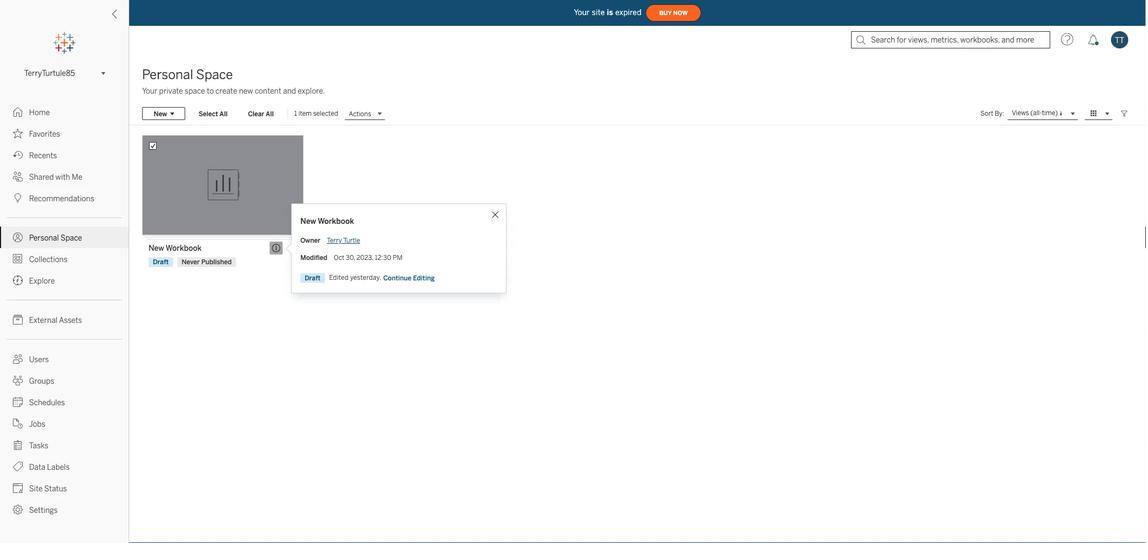 Task type: locate. For each thing, give the bounding box(es) containing it.
your
[[574, 8, 590, 17], [142, 86, 157, 95]]

to
[[207, 86, 214, 95]]

pm
[[393, 254, 403, 262]]

personal inside personal space your private space to create new content and explore.
[[142, 67, 193, 82]]

schedules
[[29, 398, 65, 407]]

0 horizontal spatial workbook
[[166, 244, 202, 253]]

0 vertical spatial draft
[[153, 258, 169, 266]]

status
[[44, 484, 67, 493]]

settings
[[29, 506, 58, 515]]

main navigation. press the up and down arrow keys to access links. element
[[0, 101, 129, 521]]

1 vertical spatial new workbook
[[149, 244, 202, 253]]

30,
[[346, 254, 355, 262]]

workbook details dialog
[[291, 204, 507, 293]]

explore link
[[0, 270, 129, 291]]

1 horizontal spatial personal
[[142, 67, 193, 82]]

draft down modified
[[305, 274, 321, 282]]

all inside button
[[266, 110, 274, 118]]

all right select
[[220, 110, 228, 118]]

actions
[[349, 110, 371, 118]]

and
[[283, 86, 296, 95]]

1 vertical spatial draft
[[305, 274, 321, 282]]

external
[[29, 316, 57, 325]]

workbook up terry
[[318, 217, 354, 226]]

1 vertical spatial space
[[61, 233, 82, 242]]

12:30
[[375, 254, 391, 262]]

data labels
[[29, 463, 70, 472]]

1 vertical spatial new
[[300, 217, 316, 226]]

0 horizontal spatial your
[[142, 86, 157, 95]]

personal up 'private'
[[142, 67, 193, 82]]

new workbook up never
[[149, 244, 202, 253]]

new inside workbook details dialog
[[300, 217, 316, 226]]

new button
[[142, 107, 185, 120]]

personal
[[142, 67, 193, 82], [29, 233, 59, 242]]

0 horizontal spatial draft
[[153, 258, 169, 266]]

site
[[592, 8, 605, 17]]

1 vertical spatial workbook
[[166, 244, 202, 253]]

space
[[196, 67, 233, 82], [61, 233, 82, 242]]

0 vertical spatial space
[[196, 67, 233, 82]]

0 vertical spatial new
[[154, 110, 167, 118]]

settings link
[[0, 499, 129, 521]]

all for select all
[[220, 110, 228, 118]]

all
[[220, 110, 228, 118], [266, 110, 274, 118]]

all right clear
[[266, 110, 274, 118]]

oct
[[334, 254, 344, 262]]

0 vertical spatial new workbook
[[300, 217, 354, 226]]

1 vertical spatial your
[[142, 86, 157, 95]]

terry turtle
[[327, 237, 360, 244]]

(all-
[[1031, 109, 1042, 117]]

published
[[201, 258, 232, 266]]

yesterday.
[[350, 274, 381, 282]]

space up 'collections' link on the left of page
[[61, 233, 82, 242]]

select all
[[199, 110, 228, 118]]

edited
[[329, 274, 349, 282]]

space for personal space your private space to create new content and explore.
[[196, 67, 233, 82]]

new workbook up terry
[[300, 217, 354, 226]]

edited yesterday. continue editing
[[329, 274, 435, 282]]

me
[[72, 173, 82, 181]]

0 horizontal spatial all
[[220, 110, 228, 118]]

content
[[255, 86, 281, 95]]

1 horizontal spatial all
[[266, 110, 274, 118]]

shared with me
[[29, 173, 82, 181]]

external assets link
[[0, 309, 129, 331]]

space inside personal space your private space to create new content and explore.
[[196, 67, 233, 82]]

1 all from the left
[[220, 110, 228, 118]]

collections link
[[0, 248, 129, 270]]

Search for views, metrics, workbooks, and more text field
[[851, 31, 1051, 48]]

data labels link
[[0, 456, 129, 478]]

0 horizontal spatial personal
[[29, 233, 59, 242]]

all for clear all
[[266, 110, 274, 118]]

1 horizontal spatial draft
[[305, 274, 321, 282]]

terry turtle link
[[327, 237, 360, 244]]

your left 'private'
[[142, 86, 157, 95]]

labels
[[47, 463, 70, 472]]

personal inside main navigation. press the up and down arrow keys to access links. element
[[29, 233, 59, 242]]

groups link
[[0, 370, 129, 391]]

personal space your private space to create new content and explore.
[[142, 67, 325, 95]]

draft
[[153, 258, 169, 266], [305, 274, 321, 282]]

personal up collections
[[29, 233, 59, 242]]

0 horizontal spatial new workbook
[[149, 244, 202, 253]]

new inside popup button
[[154, 110, 167, 118]]

shared
[[29, 173, 54, 181]]

item
[[299, 110, 312, 117]]

personal for personal space your private space to create new content and explore.
[[142, 67, 193, 82]]

2 all from the left
[[266, 110, 274, 118]]

workbook up never
[[166, 244, 202, 253]]

space
[[185, 86, 205, 95]]

assets
[[59, 316, 82, 325]]

0 horizontal spatial space
[[61, 233, 82, 242]]

continue
[[383, 274, 412, 282]]

space up to
[[196, 67, 233, 82]]

new
[[154, 110, 167, 118], [300, 217, 316, 226], [149, 244, 164, 253]]

1 horizontal spatial space
[[196, 67, 233, 82]]

0 vertical spatial personal
[[142, 67, 193, 82]]

explore
[[29, 277, 55, 285]]

recents link
[[0, 144, 129, 166]]

1 horizontal spatial workbook
[[318, 217, 354, 226]]

clear
[[248, 110, 264, 118]]

new workbook
[[300, 217, 354, 226], [149, 244, 202, 253]]

all inside button
[[220, 110, 228, 118]]

editing
[[413, 274, 435, 282]]

1 horizontal spatial new workbook
[[300, 217, 354, 226]]

jobs link
[[0, 413, 129, 435]]

space inside main navigation. press the up and down arrow keys to access links. element
[[61, 233, 82, 242]]

terryturtule85 button
[[20, 67, 109, 80]]

terry
[[327, 237, 342, 244]]

your left site
[[574, 8, 590, 17]]

navigation panel element
[[0, 32, 129, 521]]

recommendations link
[[0, 187, 129, 209]]

recents
[[29, 151, 57, 160]]

0 vertical spatial workbook
[[318, 217, 354, 226]]

1 horizontal spatial your
[[574, 8, 590, 17]]

new
[[239, 86, 253, 95]]

terryturtule85
[[24, 69, 75, 78]]

oct 30, 2023, 12:30 pm
[[334, 254, 403, 262]]

1 vertical spatial personal
[[29, 233, 59, 242]]

owner
[[300, 237, 320, 244]]

draft left never
[[153, 258, 169, 266]]

buy now button
[[646, 4, 701, 22]]

tasks link
[[0, 435, 129, 456]]



Task type: vqa. For each thing, say whether or not it's contained in the screenshot.
show me button at top right
no



Task type: describe. For each thing, give the bounding box(es) containing it.
select all button
[[192, 107, 235, 120]]

tasks
[[29, 441, 48, 450]]

never published
[[182, 258, 232, 266]]

external assets
[[29, 316, 82, 325]]

draft inside workbook details dialog
[[305, 274, 321, 282]]

site status
[[29, 484, 67, 493]]

home link
[[0, 101, 129, 123]]

actions button
[[345, 107, 385, 120]]

select
[[199, 110, 218, 118]]

1
[[294, 110, 297, 117]]

private
[[159, 86, 183, 95]]

users
[[29, 355, 49, 364]]

shared with me link
[[0, 166, 129, 187]]

2 vertical spatial new
[[149, 244, 164, 253]]

time)
[[1042, 109, 1058, 117]]

views (all-time) button
[[1008, 107, 1079, 120]]

personal for personal space
[[29, 233, 59, 242]]

site
[[29, 484, 43, 493]]

clear all
[[248, 110, 274, 118]]

modified
[[300, 254, 327, 262]]

views
[[1012, 109, 1029, 117]]

jobs
[[29, 420, 45, 429]]

site status link
[[0, 478, 129, 499]]

new workbook inside workbook details dialog
[[300, 217, 354, 226]]

favorites
[[29, 130, 60, 138]]

collections
[[29, 255, 67, 264]]

is
[[607, 8, 613, 17]]

favorites link
[[0, 123, 129, 144]]

create
[[216, 86, 237, 95]]

1 item selected
[[294, 110, 338, 117]]

never
[[182, 258, 200, 266]]

space for personal space
[[61, 233, 82, 242]]

2023,
[[357, 254, 374, 262]]

buy now
[[659, 10, 688, 16]]

personal space
[[29, 233, 82, 242]]

sort by:
[[981, 110, 1005, 117]]

now
[[674, 10, 688, 16]]

sort
[[981, 110, 994, 117]]

groups
[[29, 377, 54, 386]]

home
[[29, 108, 50, 117]]

your inside personal space your private space to create new content and explore.
[[142, 86, 157, 95]]

data
[[29, 463, 45, 472]]

workbook inside workbook details dialog
[[318, 217, 354, 226]]

expired
[[616, 8, 642, 17]]

your site is expired
[[574, 8, 642, 17]]

schedules link
[[0, 391, 129, 413]]

explore.
[[298, 86, 325, 95]]

grid view image
[[1089, 109, 1099, 118]]

selected
[[313, 110, 338, 117]]

views (all-time)
[[1012, 109, 1058, 117]]

users link
[[0, 348, 129, 370]]

with
[[56, 173, 70, 181]]

0 vertical spatial your
[[574, 8, 590, 17]]

continue editing button
[[383, 271, 435, 284]]

clear all button
[[241, 107, 281, 120]]

turtle
[[343, 237, 360, 244]]

by:
[[995, 110, 1005, 117]]

personal space link
[[0, 227, 129, 248]]

buy
[[659, 10, 672, 16]]



